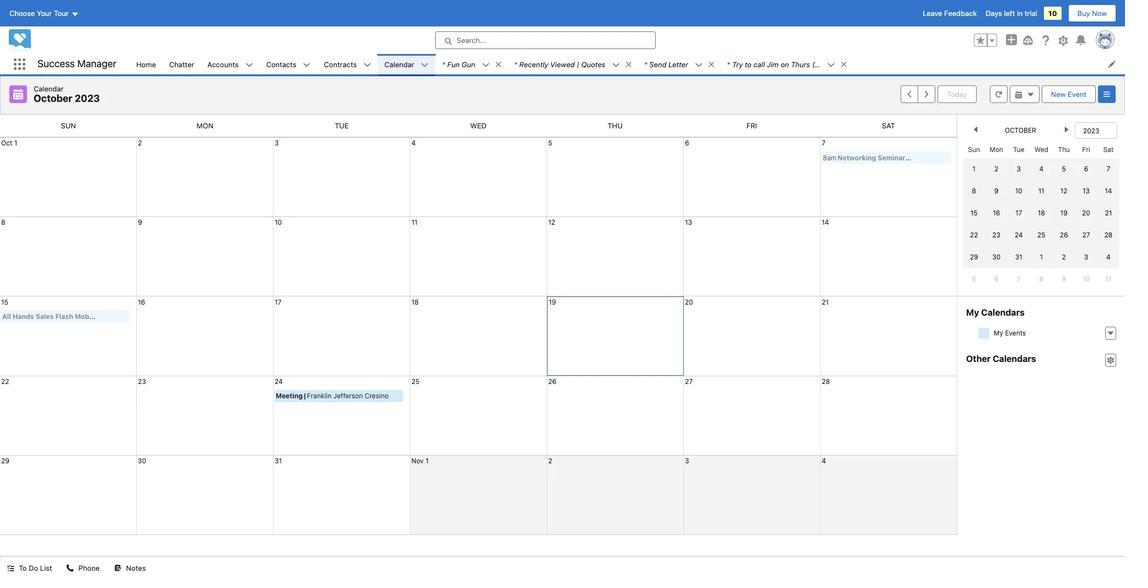 Task type: vqa. For each thing, say whether or not it's contained in the screenshot.
Contracts image
no



Task type: locate. For each thing, give the bounding box(es) containing it.
calendars down events
[[993, 354, 1037, 364]]

chatter link
[[163, 54, 201, 74]]

* for * recently viewed | quotes
[[514, 60, 517, 69]]

1 vertical spatial 5
[[1062, 165, 1066, 173]]

29
[[970, 253, 979, 262], [1, 457, 9, 466]]

14 inside grid
[[1105, 187, 1113, 195]]

0 horizontal spatial 23
[[138, 378, 146, 386]]

25 button
[[412, 378, 420, 386]]

15 inside grid
[[971, 209, 978, 217]]

20 inside grid
[[1083, 209, 1091, 217]]

my
[[967, 308, 980, 318], [994, 329, 1004, 338]]

calendar link
[[378, 54, 421, 74]]

0 horizontal spatial calendar
[[34, 84, 64, 93]]

0 horizontal spatial group
[[901, 86, 936, 103]]

choose
[[9, 9, 35, 18]]

1 vertical spatial 26
[[548, 378, 557, 386]]

1 vertical spatial october
[[1005, 126, 1037, 135]]

0 vertical spatial 29
[[970, 253, 979, 262]]

23
[[993, 231, 1001, 239], [138, 378, 146, 386]]

0 vertical spatial calendars
[[982, 308, 1025, 318]]

1 horizontal spatial fri
[[1083, 146, 1091, 154]]

0 vertical spatial 21
[[1105, 209, 1112, 217]]

thu
[[608, 121, 623, 130], [1058, 146, 1070, 154]]

4
[[412, 139, 416, 147], [1040, 165, 1044, 173], [1107, 253, 1111, 262], [822, 457, 826, 466]]

tue
[[335, 121, 349, 130], [1014, 146, 1025, 154]]

4 * from the left
[[727, 60, 730, 69]]

text default image inside contacts list item
[[303, 61, 311, 69]]

1 vertical spatial fri
[[1083, 146, 1091, 154]]

0 vertical spatial thu
[[608, 121, 623, 130]]

1 vertical spatial 21
[[822, 299, 829, 307]]

my events
[[994, 329, 1026, 338]]

1 horizontal spatial my
[[994, 329, 1004, 338]]

* for * fun gun
[[442, 60, 445, 69]]

* left recently
[[514, 60, 517, 69]]

0 vertical spatial october
[[34, 93, 72, 104]]

oct 1 button
[[1, 139, 17, 147]]

0 horizontal spatial 28
[[822, 378, 830, 386]]

calendars
[[982, 308, 1025, 318], [993, 354, 1037, 364]]

october inside calendar october 2023
[[34, 93, 72, 104]]

wed
[[470, 121, 487, 130], [1035, 146, 1049, 154]]

23 button
[[138, 378, 146, 386]]

1 vertical spatial 29
[[1, 457, 9, 466]]

24 button
[[275, 378, 283, 386]]

contacts link
[[260, 54, 303, 74]]

1 vertical spatial 11
[[412, 219, 418, 227]]

to do list button
[[0, 558, 59, 580]]

list item
[[435, 54, 507, 74], [507, 54, 638, 74], [638, 54, 721, 74], [721, 54, 853, 74]]

2 horizontal spatial 7
[[1107, 165, 1111, 173]]

0 vertical spatial 31
[[1016, 253, 1023, 262]]

success manager
[[38, 58, 116, 70]]

calendar right contracts list item
[[385, 60, 414, 69]]

31
[[1016, 253, 1023, 262], [275, 457, 282, 466]]

contracts list item
[[317, 54, 378, 74]]

* left try
[[727, 60, 730, 69]]

2 * from the left
[[514, 60, 517, 69]]

0 horizontal spatial october
[[34, 93, 72, 104]]

to
[[745, 60, 752, 69]]

text default image
[[625, 61, 633, 68], [303, 61, 311, 69], [421, 61, 429, 69], [612, 61, 620, 69], [695, 61, 703, 69], [1107, 330, 1115, 338], [66, 565, 74, 573]]

calendar inside list item
[[385, 60, 414, 69]]

events
[[1005, 329, 1026, 338]]

1 vertical spatial sun
[[968, 146, 980, 154]]

all
[[2, 313, 11, 321]]

buy now
[[1078, 9, 1107, 18]]

text default image
[[495, 61, 502, 68], [708, 61, 716, 68], [840, 61, 848, 68], [245, 61, 253, 69], [364, 61, 371, 69], [482, 61, 490, 69], [828, 61, 835, 69], [1015, 91, 1023, 99], [1027, 91, 1035, 99], [1107, 357, 1115, 365], [7, 565, 14, 573], [114, 565, 122, 573]]

3 list item from the left
[[638, 54, 721, 74]]

2 vertical spatial 8
[[1040, 275, 1044, 284]]

15
[[971, 209, 978, 217], [1, 299, 8, 307]]

calendars up my events
[[982, 308, 1025, 318]]

16 button
[[138, 299, 145, 307]]

28
[[1105, 231, 1113, 239], [822, 378, 830, 386]]

contacts
[[266, 60, 297, 69]]

0 horizontal spatial 13
[[685, 219, 692, 227]]

22 button
[[1, 378, 9, 386]]

1 horizontal spatial 12
[[1061, 187, 1068, 195]]

new
[[1051, 90, 1066, 99]]

today button
[[938, 86, 977, 103]]

other
[[967, 354, 991, 364]]

2 horizontal spatial 5
[[1062, 165, 1066, 173]]

0 vertical spatial 6
[[685, 139, 689, 147]]

accounts list item
[[201, 54, 260, 74]]

20
[[1083, 209, 1091, 217], [685, 299, 693, 307]]

event
[[1068, 90, 1087, 99]]

0 vertical spatial tue
[[335, 121, 349, 130]]

1 horizontal spatial 6
[[995, 275, 999, 284]]

19
[[1061, 209, 1068, 217], [549, 299, 556, 307]]

15 button
[[1, 299, 8, 307]]

my up the hide items image
[[967, 308, 980, 318]]

buy
[[1078, 9, 1091, 18]]

0 vertical spatial group
[[974, 34, 998, 47]]

1 horizontal spatial 11
[[1039, 187, 1045, 195]]

group
[[974, 34, 998, 47], [901, 86, 936, 103]]

hide items image
[[979, 328, 990, 339]]

text default image inside phone 'button'
[[66, 565, 74, 573]]

search...
[[457, 36, 486, 45]]

1 vertical spatial 7
[[1107, 165, 1111, 173]]

text default image inside the notes button
[[114, 565, 122, 573]]

1 horizontal spatial 26
[[1060, 231, 1069, 239]]

8
[[972, 187, 977, 195], [1, 219, 5, 227], [1040, 275, 1044, 284]]

* for * try to call jim on thurs (sample)
[[727, 60, 730, 69]]

0 horizontal spatial 6
[[685, 139, 689, 147]]

0 horizontal spatial 25
[[412, 378, 420, 386]]

0 horizontal spatial mon
[[197, 121, 214, 130]]

1 horizontal spatial 9
[[995, 187, 999, 195]]

list
[[130, 54, 1126, 74]]

8am
[[823, 154, 837, 162]]

nov 1 button
[[412, 457, 429, 466]]

phone button
[[60, 558, 106, 580]]

calendar list item
[[378, 54, 435, 74]]

2 horizontal spatial 6
[[1085, 165, 1089, 173]]

19 button
[[549, 299, 556, 307]]

0 horizontal spatial 30
[[138, 457, 146, 466]]

18
[[1038, 209, 1045, 217], [412, 299, 419, 307]]

0 horizontal spatial 16
[[138, 299, 145, 307]]

0 vertical spatial 2 button
[[138, 139, 142, 147]]

1 vertical spatial 20
[[685, 299, 693, 307]]

0 horizontal spatial 5
[[548, 139, 553, 147]]

1 vertical spatial 28
[[822, 378, 830, 386]]

nov
[[412, 457, 424, 466]]

1 vertical spatial 16
[[138, 299, 145, 307]]

contacts list item
[[260, 54, 317, 74]]

0 horizontal spatial 22
[[1, 378, 9, 386]]

11
[[1039, 187, 1045, 195], [412, 219, 418, 227], [1106, 275, 1112, 284]]

0 vertical spatial 7
[[822, 139, 826, 147]]

0 vertical spatial 25
[[1038, 231, 1046, 239]]

1 horizontal spatial 15
[[971, 209, 978, 217]]

home link
[[130, 54, 163, 74]]

calendar inside calendar october 2023
[[34, 84, 64, 93]]

0 horizontal spatial 3 button
[[275, 139, 279, 147]]

1 horizontal spatial sat
[[1104, 146, 1114, 154]]

2 horizontal spatial 9
[[1062, 275, 1067, 284]]

jefferson
[[334, 392, 363, 401]]

3 * from the left
[[644, 60, 648, 69]]

1 * from the left
[[442, 60, 445, 69]]

0 horizontal spatial 12
[[548, 219, 555, 227]]

0 horizontal spatial sat
[[882, 121, 896, 130]]

|
[[577, 60, 580, 69]]

30
[[993, 253, 1001, 262], [138, 457, 146, 466]]

0 horizontal spatial my
[[967, 308, 980, 318]]

sat inside grid
[[1104, 146, 1114, 154]]

0 vertical spatial 11
[[1039, 187, 1045, 195]]

0 horizontal spatial 9
[[138, 219, 142, 227]]

0 vertical spatial 24
[[1015, 231, 1023, 239]]

notes
[[126, 564, 146, 573]]

group down days
[[974, 34, 998, 47]]

send
[[650, 60, 667, 69]]

7 button
[[822, 139, 826, 147]]

1 vertical spatial 2 button
[[548, 457, 552, 466]]

21
[[1105, 209, 1112, 217], [822, 299, 829, 307]]

0 vertical spatial my
[[967, 308, 980, 318]]

1 vertical spatial 24
[[275, 378, 283, 386]]

0 vertical spatial 15
[[971, 209, 978, 217]]

10 button
[[275, 219, 282, 227]]

viewed
[[551, 60, 575, 69]]

grid
[[963, 141, 1120, 291]]

25
[[1038, 231, 1046, 239], [412, 378, 420, 386]]

calendar for calendar
[[385, 60, 414, 69]]

26
[[1060, 231, 1069, 239], [548, 378, 557, 386]]

2 vertical spatial 9
[[1062, 275, 1067, 284]]

group left today
[[901, 86, 936, 103]]

11 button
[[412, 219, 418, 227]]

2 list item from the left
[[507, 54, 638, 74]]

0 vertical spatial 14
[[1105, 187, 1113, 195]]

choose your tour
[[9, 9, 69, 18]]

1 horizontal spatial 21
[[1105, 209, 1112, 217]]

calendar for calendar october 2023
[[34, 84, 64, 93]]

1 vertical spatial calendar
[[34, 84, 64, 93]]

calendar october 2023
[[34, 84, 100, 104]]

feedback
[[945, 9, 977, 18]]

mon
[[197, 121, 214, 130], [990, 146, 1004, 154]]

* left fun
[[442, 60, 445, 69]]

1 horizontal spatial 4 button
[[822, 457, 826, 466]]

0 vertical spatial 20
[[1083, 209, 1091, 217]]

my right the hide items image
[[994, 329, 1004, 338]]

1 vertical spatial wed
[[1035, 146, 1049, 154]]

1 vertical spatial 31
[[275, 457, 282, 466]]

* for * send letter
[[644, 60, 648, 69]]

calendar down success
[[34, 84, 64, 93]]

0 vertical spatial calendar
[[385, 60, 414, 69]]

phone
[[79, 564, 100, 573]]

fri
[[747, 121, 757, 130], [1083, 146, 1091, 154]]

* left send
[[644, 60, 648, 69]]

0 vertical spatial mon
[[197, 121, 214, 130]]

0 horizontal spatial 20
[[685, 299, 693, 307]]



Task type: describe. For each thing, give the bounding box(es) containing it.
1 vertical spatial 4 button
[[822, 457, 826, 466]]

1 horizontal spatial 29
[[970, 253, 979, 262]]

trial
[[1025, 9, 1038, 18]]

0 horizontal spatial 15
[[1, 299, 8, 307]]

20 button
[[685, 299, 693, 307]]

list
[[40, 564, 52, 573]]

1 horizontal spatial 2 button
[[548, 457, 552, 466]]

text default image inside calendar list item
[[421, 61, 429, 69]]

1 horizontal spatial sun
[[968, 146, 980, 154]]

26 button
[[548, 378, 557, 386]]

1 vertical spatial 12
[[548, 219, 555, 227]]

8am networking seminar
[[823, 154, 906, 162]]

nov 1
[[412, 457, 429, 466]]

1 horizontal spatial 16
[[993, 209, 1000, 217]]

0 vertical spatial 8
[[972, 187, 977, 195]]

12 button
[[548, 219, 555, 227]]

1 horizontal spatial 23
[[993, 231, 1001, 239]]

1 vertical spatial 18
[[412, 299, 419, 307]]

2 vertical spatial 6
[[995, 275, 999, 284]]

my for my calendars
[[967, 308, 980, 318]]

1 horizontal spatial wed
[[1035, 146, 1049, 154]]

0 vertical spatial 26
[[1060, 231, 1069, 239]]

recently
[[520, 60, 549, 69]]

0 horizontal spatial 19
[[549, 299, 556, 307]]

2 horizontal spatial 11
[[1106, 275, 1112, 284]]

0 horizontal spatial 27
[[685, 378, 693, 386]]

quotes
[[582, 60, 606, 69]]

0 horizontal spatial tue
[[335, 121, 349, 130]]

days
[[986, 9, 1002, 18]]

new event
[[1051, 90, 1087, 99]]

0 vertical spatial 30
[[993, 253, 1001, 262]]

12 inside grid
[[1061, 187, 1068, 195]]

days left in trial
[[986, 9, 1038, 18]]

1 vertical spatial 9
[[138, 219, 142, 227]]

oct
[[1, 139, 12, 147]]

(sample)
[[812, 60, 843, 69]]

0 vertical spatial 13
[[1083, 187, 1090, 195]]

1 vertical spatial 25
[[412, 378, 420, 386]]

0 vertical spatial sun
[[61, 121, 76, 130]]

my calendars
[[967, 308, 1025, 318]]

my for my events
[[994, 329, 1004, 338]]

buy now button
[[1068, 4, 1117, 22]]

accounts link
[[201, 54, 245, 74]]

flash
[[55, 313, 73, 321]]

all hands sales flash mob
[[2, 313, 89, 321]]

grid containing sun
[[963, 141, 1120, 291]]

1 vertical spatial 23
[[138, 378, 146, 386]]

manager
[[77, 58, 116, 70]]

0 horizontal spatial 26
[[548, 378, 557, 386]]

14 button
[[822, 219, 829, 227]]

13 button
[[685, 219, 692, 227]]

chatter
[[169, 60, 194, 69]]

8 button
[[1, 219, 5, 227]]

gun
[[462, 60, 475, 69]]

new event button
[[1042, 86, 1096, 103]]

0 horizontal spatial wed
[[470, 121, 487, 130]]

thurs
[[791, 60, 810, 69]]

21 button
[[822, 299, 829, 307]]

1 horizontal spatial group
[[974, 34, 998, 47]]

tour
[[54, 9, 69, 18]]

to do list
[[19, 564, 52, 573]]

text default image inside contracts list item
[[364, 61, 371, 69]]

contracts
[[324, 60, 357, 69]]

to
[[19, 564, 27, 573]]

* recently viewed | quotes
[[514, 60, 606, 69]]

left
[[1004, 9, 1015, 18]]

0 horizontal spatial 17
[[275, 299, 282, 307]]

0 horizontal spatial fri
[[747, 121, 757, 130]]

1 horizontal spatial 7
[[1017, 275, 1021, 284]]

17 button
[[275, 299, 282, 307]]

6 button
[[685, 139, 689, 147]]

networking
[[838, 154, 877, 162]]

meeting franklin jefferson cresino
[[276, 392, 389, 401]]

1 horizontal spatial 3 button
[[685, 457, 689, 466]]

notes button
[[107, 558, 153, 580]]

contracts link
[[317, 54, 364, 74]]

on
[[781, 60, 789, 69]]

in
[[1017, 9, 1023, 18]]

seminar
[[878, 154, 906, 162]]

1 horizontal spatial 17
[[1016, 209, 1023, 217]]

29 button
[[1, 457, 9, 466]]

all hands sales flash mob link
[[2, 313, 89, 321]]

call
[[754, 60, 765, 69]]

0 horizontal spatial 11
[[412, 219, 418, 227]]

other calendars
[[967, 354, 1037, 364]]

search... button
[[435, 31, 656, 49]]

1 vertical spatial 13
[[685, 219, 692, 227]]

networking seminar link
[[838, 154, 906, 162]]

do
[[29, 564, 38, 573]]

accounts
[[208, 60, 239, 69]]

28 inside grid
[[1105, 231, 1113, 239]]

18 button
[[412, 299, 419, 307]]

0 horizontal spatial 7
[[822, 139, 826, 147]]

0 horizontal spatial thu
[[608, 121, 623, 130]]

oct 1
[[1, 139, 17, 147]]

1 vertical spatial group
[[901, 86, 936, 103]]

1 horizontal spatial 5
[[972, 275, 976, 284]]

0 vertical spatial 22
[[970, 231, 978, 239]]

0 vertical spatial 9
[[995, 187, 999, 195]]

1 vertical spatial 8
[[1, 219, 5, 227]]

0 horizontal spatial 2 button
[[138, 139, 142, 147]]

text default image inside to do list button
[[7, 565, 14, 573]]

now
[[1092, 9, 1107, 18]]

0 vertical spatial 18
[[1038, 209, 1045, 217]]

1 horizontal spatial 24
[[1015, 231, 1023, 239]]

0 vertical spatial 5
[[548, 139, 553, 147]]

meeting link
[[276, 392, 303, 401]]

tue inside grid
[[1014, 146, 1025, 154]]

* try to call jim on thurs (sample)
[[727, 60, 843, 69]]

1 vertical spatial 30
[[138, 457, 146, 466]]

1 horizontal spatial thu
[[1058, 146, 1070, 154]]

try
[[733, 60, 743, 69]]

0 vertical spatial sat
[[882, 121, 896, 130]]

1 vertical spatial 14
[[822, 219, 829, 227]]

leave feedback link
[[923, 9, 977, 18]]

leave feedback
[[923, 9, 977, 18]]

0 horizontal spatial 21
[[822, 299, 829, 307]]

5 button
[[548, 139, 553, 147]]

30 button
[[138, 457, 146, 466]]

28 button
[[822, 378, 830, 386]]

calendars for my calendars
[[982, 308, 1025, 318]]

leave
[[923, 9, 943, 18]]

27 button
[[685, 378, 693, 386]]

mob
[[75, 313, 89, 321]]

1 vertical spatial mon
[[990, 146, 1004, 154]]

0 horizontal spatial 31
[[275, 457, 282, 466]]

calendars for other calendars
[[993, 354, 1037, 364]]

1 list item from the left
[[435, 54, 507, 74]]

0 vertical spatial 19
[[1061, 209, 1068, 217]]

jim
[[767, 60, 779, 69]]

0 horizontal spatial 24
[[275, 378, 283, 386]]

4 list item from the left
[[721, 54, 853, 74]]

home
[[136, 60, 156, 69]]

0 vertical spatial 27
[[1083, 231, 1091, 239]]

* fun gun
[[442, 60, 475, 69]]

31 button
[[275, 457, 282, 466]]

list containing home
[[130, 54, 1126, 74]]

text default image inside accounts list item
[[245, 61, 253, 69]]

choose your tour button
[[9, 4, 79, 22]]

your
[[37, 9, 52, 18]]

sales
[[36, 313, 54, 321]]

franklin
[[307, 392, 332, 401]]

0 vertical spatial 4 button
[[412, 139, 416, 147]]

fun
[[448, 60, 460, 69]]



